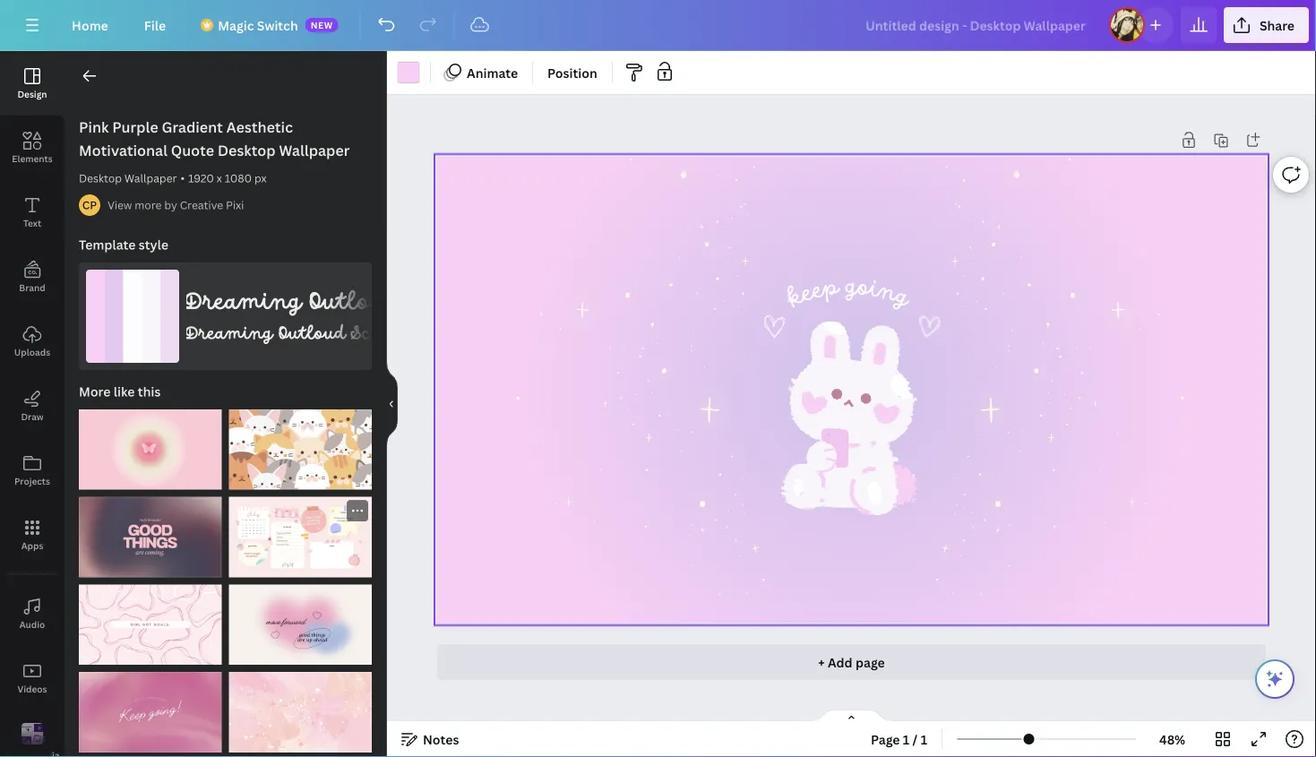 Task type: locate. For each thing, give the bounding box(es) containing it.
apps button
[[0, 503, 65, 567]]

e
[[810, 274, 827, 307], [799, 277, 818, 310]]

wallpaper inside pink purple gradient aesthetic motivational quote desktop wallpaper
[[279, 141, 350, 160]]

desktop down the aesthetic
[[218, 141, 276, 160]]

audio
[[19, 619, 45, 631]]

black and pink gradient motivational quote desktop wallpaper image
[[79, 497, 222, 578]]

pink purple gradient aesthetic motivational quote desktop wallpaper
[[79, 117, 350, 160]]

n
[[876, 275, 902, 311]]

g right the i
[[892, 281, 915, 315]]

template style
[[79, 236, 169, 253]]

pink gradient keep going desktop wallpaper group
[[79, 662, 222, 753]]

1 right /
[[921, 731, 928, 748]]

elements button
[[0, 116, 65, 180]]

1 left /
[[903, 731, 910, 748]]

hide image
[[386, 361, 398, 447]]

0 vertical spatial dreaming
[[186, 287, 302, 318]]

more
[[135, 198, 162, 212]]

desktop
[[218, 141, 276, 160], [79, 171, 122, 186]]

px
[[255, 171, 267, 186]]

desktop up creative pixi image on the top left of the page
[[79, 171, 122, 186]]

home link
[[57, 7, 123, 43]]

draw
[[21, 411, 44, 423]]

pink gradient keep going desktop wallpaper image
[[79, 672, 222, 753]]

g
[[846, 271, 859, 303], [892, 281, 915, 315]]

1 vertical spatial dreaming
[[186, 322, 273, 346]]

pink cute hand drawn july 2023 calendar organizer desktop wallpaper group
[[229, 490, 372, 578]]

1 vertical spatial script
[[351, 322, 406, 346]]

show pages image
[[809, 709, 895, 723]]

g for g o i n
[[846, 271, 859, 303]]

view
[[108, 198, 132, 212]]

0 vertical spatial wallpaper
[[279, 141, 350, 160]]

1920 x 1080 px
[[188, 171, 267, 186]]

creative
[[180, 198, 223, 212]]

0 horizontal spatial g
[[846, 271, 859, 303]]

position
[[548, 64, 598, 81]]

/
[[913, 731, 918, 748]]

position button
[[541, 58, 605, 87]]

pink and yellow beautiful elegant feminine butterfly gradient desktop wallpaper group
[[79, 399, 222, 490]]

i
[[868, 273, 884, 306]]

side panel tab list
[[0, 51, 65, 757]]

0 vertical spatial desktop
[[218, 141, 276, 160]]

1 horizontal spatial desktop
[[218, 141, 276, 160]]

desktop wallpaper
[[79, 171, 177, 186]]

48%
[[1160, 731, 1186, 748]]

1
[[903, 731, 910, 748], [921, 731, 928, 748]]

notes
[[423, 731, 459, 748]]

uploads
[[14, 346, 50, 358]]

1 horizontal spatial 1
[[921, 731, 928, 748]]

page 1 / 1
[[871, 731, 928, 748]]

outloud
[[309, 287, 399, 318], [278, 322, 346, 346]]

brand button
[[0, 245, 65, 309]]

48% button
[[1144, 725, 1202, 754]]

creative pixi image
[[79, 195, 100, 216]]

1 dreaming from the top
[[186, 287, 302, 318]]

0 horizontal spatial wallpaper
[[125, 171, 177, 186]]

draw button
[[0, 374, 65, 438]]

0 horizontal spatial 1
[[903, 731, 910, 748]]

wallpaper up 'more'
[[125, 171, 177, 186]]

script
[[406, 287, 480, 318], [351, 322, 406, 346]]

audio button
[[0, 582, 65, 646]]

wallpaper down the aesthetic
[[279, 141, 350, 160]]

projects
[[14, 475, 50, 487]]

colorful cute cats illustration desktop wallpaper image
[[229, 410, 372, 490]]

by
[[164, 198, 177, 212]]

dreaming
[[186, 287, 302, 318], [186, 322, 273, 346]]

+ add page
[[819, 654, 885, 671]]

view more by creative pixi button
[[108, 196, 244, 214]]

+ add page button
[[437, 645, 1267, 680]]

e e p
[[799, 272, 842, 310]]

g right the p
[[846, 271, 859, 303]]

0 vertical spatial script
[[406, 287, 480, 318]]

1 1 from the left
[[903, 731, 910, 748]]

0 horizontal spatial desktop
[[79, 171, 122, 186]]

wallpaper
[[279, 141, 350, 160], [125, 171, 177, 186]]

g inside g o i n
[[846, 271, 859, 303]]

1920
[[188, 171, 214, 186]]

#ffcdf7 image
[[398, 62, 420, 83], [398, 62, 420, 83]]

1080
[[225, 171, 252, 186]]

e right k
[[810, 274, 827, 307]]

page
[[856, 654, 885, 671]]

1 horizontal spatial g
[[892, 281, 915, 315]]

Design title text field
[[852, 7, 1102, 43]]

file
[[144, 17, 166, 34]]

more
[[79, 383, 111, 400]]

p
[[822, 272, 842, 305]]

creative pixi element
[[79, 195, 100, 216]]

desktop inside pink purple gradient aesthetic motivational quote desktop wallpaper
[[218, 141, 276, 160]]

1 horizontal spatial wallpaper
[[279, 141, 350, 160]]



Task type: vqa. For each thing, say whether or not it's contained in the screenshot.
Twitter Post image
no



Task type: describe. For each thing, give the bounding box(es) containing it.
x
[[217, 171, 222, 186]]

pink and yellow beautiful elegant feminine butterfly gradient desktop wallpaper image
[[79, 410, 222, 490]]

aesthetic
[[226, 117, 293, 137]]

main menu bar
[[0, 0, 1317, 51]]

2 1 from the left
[[921, 731, 928, 748]]

magic switch
[[218, 17, 298, 34]]

e left the p
[[799, 277, 818, 310]]

like
[[114, 383, 135, 400]]

quote
[[171, 141, 214, 160]]

pink aqua aesthetic quotes desktop wallpaper image
[[229, 585, 372, 665]]

more like this
[[79, 383, 161, 400]]

text button
[[0, 180, 65, 245]]

share
[[1260, 17, 1295, 34]]

gradient
[[162, 117, 223, 137]]

dreaming outloud script dreaming outloud script
[[186, 287, 480, 346]]

motivational
[[79, 141, 168, 160]]

colorful cute cats illustration desktop wallpaper group
[[229, 399, 372, 490]]

o
[[857, 272, 873, 305]]

projects button
[[0, 438, 65, 503]]

animate button
[[438, 58, 525, 87]]

pink
[[79, 117, 109, 137]]

template
[[79, 236, 136, 253]]

this
[[138, 383, 161, 400]]

view more by creative pixi
[[108, 198, 244, 212]]

page
[[871, 731, 900, 748]]

k
[[783, 280, 809, 315]]

design
[[17, 88, 47, 100]]

1 vertical spatial desktop
[[79, 171, 122, 186]]

uploads button
[[0, 309, 65, 374]]

1 vertical spatial outloud
[[278, 322, 346, 346]]

g o i n
[[846, 271, 902, 311]]

notes button
[[394, 725, 467, 754]]

apps
[[21, 540, 43, 552]]

elements
[[12, 152, 53, 164]]

videos button
[[0, 646, 65, 711]]

pink aqua aesthetic quotes desktop wallpaper group
[[229, 574, 372, 665]]

pixi
[[226, 198, 244, 212]]

switch
[[257, 17, 298, 34]]

style
[[139, 236, 169, 253]]

purple
[[112, 117, 158, 137]]

add
[[828, 654, 853, 671]]

home
[[72, 17, 108, 34]]

pink pastel abstract watercolor seek magic everyday quote desktop wallpaper image
[[229, 672, 372, 753]]

videos
[[18, 683, 47, 695]]

share button
[[1224, 7, 1310, 43]]

animate
[[467, 64, 518, 81]]

black and pink gradient motivational quote desktop wallpaper group
[[79, 486, 222, 578]]

2 dreaming from the top
[[186, 322, 273, 346]]

magic
[[218, 17, 254, 34]]

design button
[[0, 51, 65, 116]]

pink cute hand drawn july 2023 calendar organizer desktop wallpaper image
[[229, 497, 372, 578]]

canva assistant image
[[1265, 669, 1286, 690]]

new
[[311, 19, 333, 31]]

g for g
[[892, 281, 915, 315]]

0 vertical spatial outloud
[[309, 287, 399, 318]]

file button
[[130, 7, 180, 43]]

pink pastel abstract watercolor seek magic everyday quote desktop wallpaper group
[[229, 662, 372, 753]]

+
[[819, 654, 825, 671]]

pink and white abstract pattern desktop wallpaper group
[[79, 574, 222, 665]]

1 vertical spatial wallpaper
[[125, 171, 177, 186]]

pink and white abstract pattern desktop wallpaper image
[[79, 585, 222, 665]]

text
[[23, 217, 41, 229]]

brand
[[19, 281, 45, 294]]



